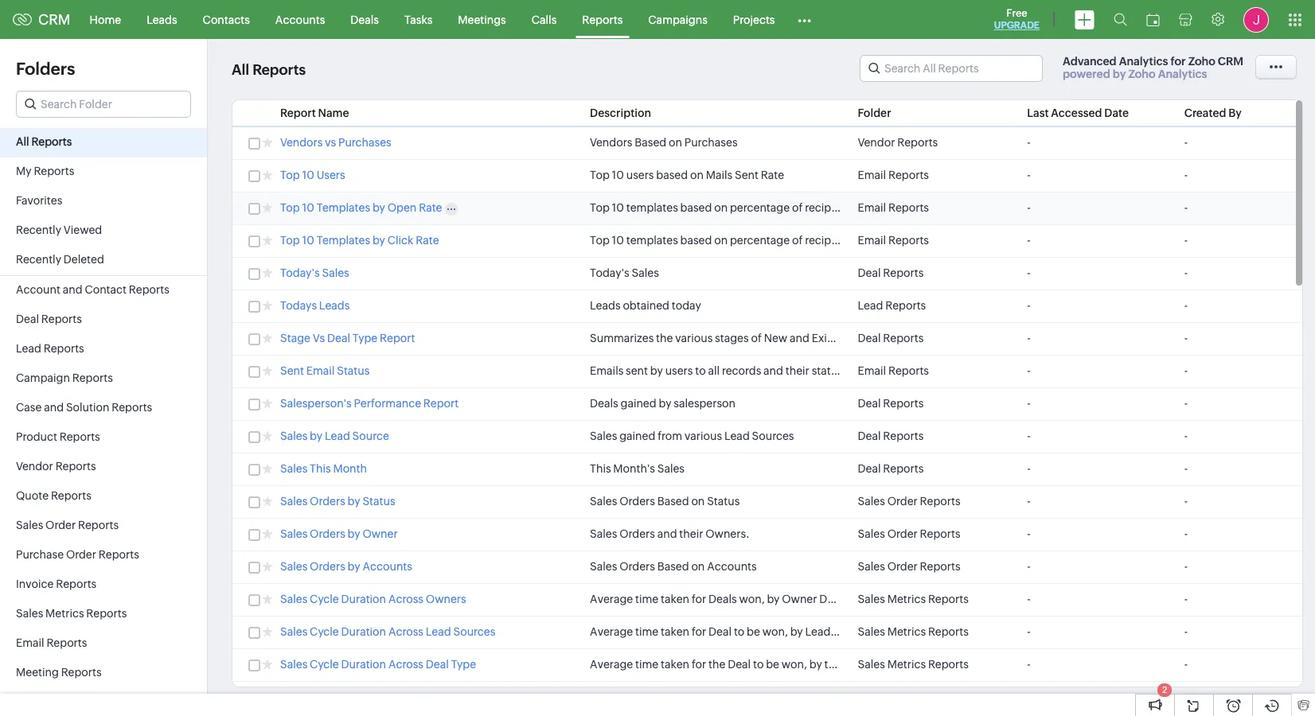 Task type: vqa. For each thing, say whether or not it's contained in the screenshot.


Task type: describe. For each thing, give the bounding box(es) containing it.
by left type
[[809, 658, 822, 671]]

advanced
[[1063, 55, 1117, 68]]

sales orders by status
[[280, 495, 395, 508]]

10 for top 10 users
[[302, 169, 314, 182]]

email for top 10 templates based on percentage of recipients who have opened the email
[[972, 201, 1000, 214]]

taken for the
[[661, 658, 690, 671]]

folder
[[858, 107, 891, 119]]

crm link
[[13, 11, 71, 28]]

sales orders by status link
[[280, 495, 395, 510]]

by inside "link"
[[348, 560, 360, 573]]

0 vertical spatial users
[[626, 169, 654, 182]]

by right sent
[[650, 365, 663, 377]]

search element
[[1104, 0, 1137, 39]]

obtained
[[623, 299, 670, 312]]

based for top 10 templates based on percentage of recipients who have opened the email
[[680, 201, 712, 214]]

deals for deals
[[351, 13, 379, 26]]

clicked
[[910, 234, 948, 247]]

salesperson's performance report link
[[280, 397, 459, 412]]

have for clicked
[[883, 234, 908, 247]]

Search All Reports text field
[[861, 56, 1042, 81]]

reports inside "link"
[[112, 401, 152, 414]]

10 for top 10 templates based on percentage of recipients who have opened the email
[[612, 201, 624, 214]]

orders for sales orders by owner
[[310, 528, 345, 541]]

0 horizontal spatial lead reports
[[16, 342, 84, 355]]

report inside salesperson's performance report link
[[423, 397, 459, 410]]

all reports inside all reports link
[[16, 135, 72, 148]]

by left source
[[790, 626, 803, 638]]

campaigns link
[[636, 0, 720, 39]]

top 10 users
[[280, 169, 345, 182]]

and right the new
[[790, 332, 810, 345]]

created by
[[1184, 107, 1242, 119]]

based for top 10 templates based on percentage of recipients who have clicked the email
[[680, 234, 712, 247]]

1 horizontal spatial vendor reports
[[858, 136, 938, 149]]

deals link
[[338, 0, 392, 39]]

2 purchases from the left
[[685, 136, 738, 149]]

sales orders based on accounts
[[590, 560, 757, 573]]

by up the average time taken for deal to be won, by lead source
[[767, 593, 780, 606]]

sources for sales cycle duration across lead sources
[[453, 626, 496, 638]]

for for deal
[[692, 593, 706, 606]]

email for top 10 users based on mails sent rate
[[858, 169, 886, 182]]

based for top 10 users based on mails sent rate
[[656, 169, 688, 182]]

email for top 10 templates based on percentage of recipients who have clicked the email
[[858, 234, 886, 247]]

leads obtained today
[[590, 299, 701, 312]]

campaign reports
[[16, 372, 113, 385]]

deal inside deal reports link
[[16, 313, 39, 326]]

date
[[1104, 107, 1129, 119]]

account
[[16, 283, 60, 296]]

all
[[708, 365, 720, 377]]

stage
[[280, 332, 310, 345]]

owners
[[426, 593, 466, 606]]

1 vertical spatial their
[[679, 528, 703, 541]]

order for sales orders and their owners.
[[887, 528, 918, 541]]

email for top 10 templates based on percentage of recipients who have opened the email
[[858, 201, 886, 214]]

deal inside stage vs deal type report link
[[327, 332, 350, 345]]

recently for recently deleted
[[16, 253, 61, 266]]

campaigns
[[648, 13, 708, 26]]

stages
[[715, 332, 749, 345]]

free
[[1007, 7, 1027, 19]]

0 horizontal spatial vendor reports
[[16, 460, 96, 473]]

product reports
[[16, 431, 100, 443]]

0 vertical spatial vendor
[[858, 136, 895, 149]]

0 horizontal spatial accounts
[[275, 13, 325, 26]]

email for emails sent by users to all records and their status
[[858, 365, 886, 377]]

top 10 templates by click rate
[[280, 234, 439, 247]]

purchase
[[16, 549, 64, 561]]

month's
[[613, 463, 655, 475]]

vendors based on purchases
[[590, 136, 738, 149]]

email for top 10 templates based on percentage of recipients who have clicked the email
[[969, 234, 997, 247]]

Search Folder text field
[[17, 92, 190, 117]]

metrics for average time taken for deal to be won, by lead source
[[887, 626, 926, 638]]

quote reports
[[16, 490, 91, 502]]

sales order reports for sales orders based on status
[[858, 495, 961, 508]]

stage vs deal type report link
[[280, 332, 415, 347]]

this month's sales
[[590, 463, 685, 475]]

contact
[[85, 283, 127, 296]]

orders for sales orders based on accounts
[[620, 560, 655, 573]]

0 vertical spatial crm
[[38, 11, 71, 28]]

home
[[90, 13, 121, 26]]

1 horizontal spatial owner
[[782, 593, 817, 606]]

0 vertical spatial type
[[353, 332, 378, 345]]

vendors vs purchases link
[[280, 136, 391, 151]]

lead reports link
[[0, 335, 207, 365]]

0 vertical spatial rate
[[761, 169, 784, 182]]

orders for sales orders by accounts
[[310, 560, 345, 573]]

1 horizontal spatial leads
[[319, 299, 350, 312]]

2 horizontal spatial accounts
[[707, 560, 757, 573]]

2 vertical spatial of
[[751, 332, 762, 345]]

meeting reports link
[[0, 659, 207, 689]]

0 vertical spatial various
[[675, 332, 713, 345]]

records
[[722, 365, 761, 377]]

salesperson
[[674, 397, 736, 410]]

tasks link
[[392, 0, 445, 39]]

sales orders by owner link
[[280, 528, 398, 543]]

email reports for top 10 templates based on percentage of recipients who have clicked the email
[[858, 234, 929, 247]]

analytics up created
[[1158, 68, 1207, 80]]

powered
[[1063, 68, 1110, 80]]

1 horizontal spatial lead reports
[[858, 299, 926, 312]]

duration for lead
[[341, 626, 386, 638]]

sent email status link
[[280, 365, 370, 380]]

users
[[317, 169, 345, 182]]

0 horizontal spatial to
[[695, 365, 706, 377]]

10 for top 10 users based on mails sent rate
[[612, 169, 624, 182]]

calls
[[532, 13, 557, 26]]

top for top 10 templates based on percentage of recipients who have clicked the email
[[590, 234, 610, 247]]

templates for top 10 templates based on percentage of recipients who have opened the email
[[626, 201, 678, 214]]

1 today's sales from the left
[[280, 267, 349, 279]]

1 vertical spatial be
[[766, 658, 779, 671]]

account and contact reports link
[[0, 276, 207, 306]]

accounts inside 'sales orders by accounts' "link"
[[363, 560, 412, 573]]

average time taken for the deal to be won, by type
[[590, 658, 848, 671]]

product reports link
[[0, 424, 207, 453]]

deals gained by salesperson
[[590, 397, 736, 410]]

2 today's from the left
[[590, 267, 629, 279]]

sales this month link
[[280, 463, 367, 478]]

leads for leads obtained today
[[590, 299, 621, 312]]

by right created
[[1229, 107, 1242, 119]]

across for lead
[[388, 626, 424, 638]]

sales metrics reports for average time taken for the deal to be won, by type
[[858, 658, 969, 671]]

status up owners.
[[707, 495, 740, 508]]

by inside advanced analytics for zoho crm powered by zoho analytics
[[1113, 68, 1126, 80]]

by left click
[[373, 234, 385, 247]]

invoice
[[16, 578, 54, 591]]

order for sales orders based on status
[[887, 495, 918, 508]]

campaign
[[16, 372, 70, 385]]

Other Modules field
[[788, 7, 822, 32]]

1 horizontal spatial type
[[451, 658, 476, 671]]

2 vertical spatial deals
[[709, 593, 737, 606]]

sales cycle duration across owners
[[280, 593, 466, 606]]

status
[[812, 365, 843, 377]]

top for top 10 users
[[280, 169, 300, 182]]

sales cycle duration across owners link
[[280, 593, 466, 608]]

0 vertical spatial all
[[232, 62, 249, 78]]

10 for top 10 templates based on percentage of recipients who have clicked the email
[[612, 234, 624, 247]]

summarizes
[[590, 332, 654, 345]]

sales cycle duration across lead sources link
[[280, 626, 496, 641]]

top 10 templates by open rate link
[[280, 201, 442, 217]]

0 vertical spatial won,
[[739, 593, 765, 606]]

deal reports for today's sales
[[858, 267, 924, 279]]

0 horizontal spatial be
[[747, 626, 760, 638]]

1 horizontal spatial to
[[734, 626, 745, 638]]

vendor reports link
[[0, 453, 207, 482]]

new
[[764, 332, 788, 345]]

vendors vs purchases
[[280, 136, 391, 149]]

email reports for top 10 templates based on percentage of recipients who have opened the email
[[858, 201, 929, 214]]

by down month
[[348, 495, 360, 508]]

sales metrics reports for average time taken for deals won, by owner deal
[[858, 593, 969, 606]]

create menu image
[[1075, 10, 1095, 29]]

sales order reports for sales orders based on accounts
[[858, 560, 961, 573]]

average for average time taken for deals won, by owner deal
[[590, 593, 633, 606]]

for for won,
[[692, 658, 706, 671]]

owner inside sales orders by owner link
[[363, 528, 398, 541]]

0 vertical spatial sent
[[735, 169, 759, 182]]

meetings link
[[445, 0, 519, 39]]

average for average time taken for the deal to be won, by type
[[590, 658, 633, 671]]

time for average time taken for the deal to be won, by type
[[635, 658, 659, 671]]

top 10 templates based on percentage of recipients who have clicked the email
[[590, 234, 997, 247]]

vs
[[325, 136, 336, 149]]

2 horizontal spatial to
[[753, 658, 764, 671]]

leads for leads
[[147, 13, 177, 26]]

rate for top 10 templates by click rate
[[416, 234, 439, 247]]

campaign reports link
[[0, 365, 207, 394]]

2
[[1162, 685, 1167, 695]]

0 horizontal spatial zoho
[[1129, 68, 1156, 80]]

1 today's from the left
[[280, 267, 320, 279]]

cycle for sales cycle duration across lead sources
[[310, 626, 339, 638]]

cycle for sales cycle duration across owners
[[310, 593, 339, 606]]

sent email status
[[280, 365, 370, 377]]

mails
[[706, 169, 733, 182]]

sales inside 'link'
[[280, 593, 308, 606]]

existing
[[812, 332, 853, 345]]

source
[[833, 626, 868, 638]]

click
[[388, 234, 413, 247]]

search image
[[1114, 13, 1127, 26]]

viewed
[[64, 224, 102, 236]]

profile image
[[1244, 7, 1269, 32]]

by left open
[[373, 201, 385, 214]]

1 this from the left
[[310, 463, 331, 475]]

by down salesperson's on the bottom of the page
[[310, 430, 323, 443]]

0 vertical spatial based
[[635, 136, 667, 149]]

recently deleted
[[16, 253, 104, 266]]



Task type: locate. For each thing, give the bounding box(es) containing it.
for
[[1171, 55, 1186, 68], [692, 593, 706, 606], [692, 626, 706, 638], [692, 658, 706, 671]]

2 vertical spatial across
[[388, 658, 424, 671]]

2 today's sales from the left
[[590, 267, 659, 279]]

orders down sales orders and their owners.
[[620, 560, 655, 573]]

sales metrics reports link
[[0, 600, 207, 630]]

0 horizontal spatial vendors
[[280, 136, 323, 149]]

sales orders based on status
[[590, 495, 740, 508]]

2 time from the top
[[635, 626, 659, 638]]

1 taken from the top
[[661, 593, 690, 606]]

various down salesperson
[[685, 430, 722, 443]]

email right clicked
[[969, 234, 997, 247]]

vendors down description
[[590, 136, 633, 149]]

orders inside "link"
[[310, 560, 345, 573]]

of
[[792, 201, 803, 214], [792, 234, 803, 247], [751, 332, 762, 345]]

2 vertical spatial time
[[635, 658, 659, 671]]

to down the average time taken for deal to be won, by lead source
[[753, 658, 764, 671]]

orders down sales this month link
[[310, 495, 345, 508]]

quote reports link
[[0, 482, 207, 512]]

be up average time taken for the deal to be won, by type
[[747, 626, 760, 638]]

0 vertical spatial vendor reports
[[858, 136, 938, 149]]

sent
[[735, 169, 759, 182], [280, 365, 304, 377]]

of left the new
[[751, 332, 762, 345]]

2 have from the top
[[883, 234, 908, 247]]

have left the opened
[[883, 201, 908, 214]]

1 horizontal spatial today's
[[590, 267, 629, 279]]

today's up leads obtained today
[[590, 267, 629, 279]]

the down the obtained
[[656, 332, 673, 345]]

0 vertical spatial templates
[[317, 201, 370, 214]]

0 vertical spatial be
[[747, 626, 760, 638]]

0 vertical spatial across
[[388, 593, 424, 606]]

name
[[318, 107, 349, 119]]

to left all
[[695, 365, 706, 377]]

orders for sales orders based on status
[[620, 495, 655, 508]]

3 average from the top
[[590, 658, 633, 671]]

opened
[[910, 201, 951, 214]]

sales metrics reports
[[858, 593, 969, 606], [16, 607, 127, 620], [858, 626, 969, 638], [858, 658, 969, 671]]

home link
[[77, 0, 134, 39]]

1 vertical spatial sent
[[280, 365, 304, 377]]

templates down users
[[317, 201, 370, 214]]

quote
[[16, 490, 49, 502]]

3 time from the top
[[635, 658, 659, 671]]

sales order reports link
[[0, 512, 207, 541]]

1 vertical spatial of
[[792, 234, 803, 247]]

sales order reports for sales orders and their owners.
[[858, 528, 961, 541]]

deal inside sales cycle duration across deal type link
[[426, 658, 449, 671]]

across inside "link"
[[388, 626, 424, 638]]

lead
[[858, 299, 883, 312], [16, 342, 41, 355], [325, 430, 350, 443], [724, 430, 750, 443], [426, 626, 451, 638], [805, 626, 831, 638]]

across down sales cycle duration across lead sources "link"
[[388, 658, 424, 671]]

order for sales orders based on accounts
[[887, 560, 918, 573]]

reports link
[[569, 0, 636, 39]]

0 vertical spatial owner
[[363, 528, 398, 541]]

2 templates from the top
[[626, 234, 678, 247]]

0 horizontal spatial this
[[310, 463, 331, 475]]

their left owners.
[[679, 528, 703, 541]]

and inside the case and solution reports "link"
[[44, 401, 64, 414]]

deal reports for deals gained by salesperson
[[858, 397, 924, 410]]

time for average time taken for deal to be won, by lead source
[[635, 626, 659, 638]]

2 vertical spatial rate
[[416, 234, 439, 247]]

have for opened
[[883, 201, 908, 214]]

email inside email reports link
[[16, 637, 44, 650]]

sales orders by accounts
[[280, 560, 412, 573]]

top for top 10 templates by click rate
[[280, 234, 300, 247]]

orders down sales orders based on status
[[620, 528, 655, 541]]

this
[[310, 463, 331, 475], [590, 463, 611, 475]]

0 vertical spatial of
[[792, 201, 803, 214]]

and down deleted
[[63, 283, 82, 296]]

0 horizontal spatial sent
[[280, 365, 304, 377]]

2 recently from the top
[[16, 253, 61, 266]]

10 up the today's sales link
[[302, 234, 314, 247]]

purchases right vs
[[338, 136, 391, 149]]

deal reports link
[[0, 306, 207, 335]]

all reports down the 'accounts' link on the left
[[232, 62, 306, 78]]

gained down sent
[[621, 397, 657, 410]]

sent right mails
[[735, 169, 759, 182]]

salesperson's performance report
[[280, 397, 459, 410]]

1 vertical spatial type
[[451, 658, 476, 671]]

leads up stage vs deal type report
[[319, 299, 350, 312]]

top for top 10 templates by open rate
[[280, 201, 300, 214]]

the down the average time taken for deal to be won, by lead source
[[709, 658, 726, 671]]

this left month
[[310, 463, 331, 475]]

2 vertical spatial based
[[680, 234, 712, 247]]

1 who from the top
[[859, 201, 881, 214]]

1 vertical spatial all
[[16, 135, 29, 148]]

folders
[[16, 59, 75, 79]]

of for opened
[[792, 201, 803, 214]]

2 horizontal spatial deals
[[709, 593, 737, 606]]

1 vertical spatial time
[[635, 626, 659, 638]]

3 taken from the top
[[661, 658, 690, 671]]

deal
[[858, 267, 881, 279], [16, 313, 39, 326], [327, 332, 350, 345], [858, 332, 881, 345], [858, 397, 881, 410], [858, 430, 881, 443], [858, 463, 881, 475], [819, 593, 843, 606], [709, 626, 732, 638], [426, 658, 449, 671], [728, 658, 751, 671]]

recipients down top 10 templates based on percentage of recipients who have opened the email
[[805, 234, 856, 247]]

crm up folders
[[38, 11, 71, 28]]

1 horizontal spatial vendor
[[858, 136, 895, 149]]

summarizes the various stages of new and existing business
[[590, 332, 901, 345]]

1 vertical spatial templates
[[626, 234, 678, 247]]

1 horizontal spatial be
[[766, 658, 779, 671]]

contacts
[[203, 13, 250, 26]]

based up sales orders and their owners.
[[657, 495, 689, 508]]

zoho up created
[[1188, 55, 1216, 68]]

of down top 10 templates based on percentage of recipients who have opened the email
[[792, 234, 803, 247]]

orders down sales orders by owner link
[[310, 560, 345, 573]]

1 vertical spatial recipients
[[805, 234, 856, 247]]

0 vertical spatial email
[[972, 201, 1000, 214]]

templates
[[317, 201, 370, 214], [317, 234, 370, 247]]

cycle for sales cycle duration across deal type
[[310, 658, 339, 671]]

open
[[388, 201, 417, 214]]

by right the powered
[[1113, 68, 1126, 80]]

all reports up my reports
[[16, 135, 72, 148]]

2 average from the top
[[590, 626, 633, 638]]

0 vertical spatial all reports
[[232, 62, 306, 78]]

top 10 users link
[[280, 169, 345, 184]]

2 vertical spatial duration
[[341, 658, 386, 671]]

calendar image
[[1146, 13, 1160, 26]]

1 vendors from the left
[[280, 136, 323, 149]]

accounts left deals link
[[275, 13, 325, 26]]

1 horizontal spatial sent
[[735, 169, 759, 182]]

taken
[[661, 593, 690, 606], [661, 626, 690, 638], [661, 658, 690, 671]]

analytics down calendar image
[[1119, 55, 1168, 68]]

sales by lead source
[[280, 430, 389, 443]]

2 templates from the top
[[317, 234, 370, 247]]

sources
[[752, 430, 794, 443], [453, 626, 496, 638]]

todays leads
[[280, 299, 350, 312]]

1 horizontal spatial crm
[[1218, 55, 1244, 68]]

order
[[887, 495, 918, 508], [45, 519, 76, 532], [887, 528, 918, 541], [66, 549, 96, 561], [887, 560, 918, 573]]

taken for deals
[[661, 593, 690, 606]]

average for average time taken for deal to be won, by lead source
[[590, 626, 633, 638]]

templates for click
[[317, 234, 370, 247]]

taken for deal
[[661, 626, 690, 638]]

won, up average time taken for the deal to be won, by type
[[762, 626, 788, 638]]

today's
[[280, 267, 320, 279], [590, 267, 629, 279]]

templates for top 10 templates based on percentage of recipients who have clicked the email
[[626, 234, 678, 247]]

rate for top 10 templates by open rate
[[419, 201, 442, 214]]

duration inside 'link'
[[341, 593, 386, 606]]

across for owners
[[388, 593, 424, 606]]

today's sales up 'todays leads'
[[280, 267, 349, 279]]

email up meeting
[[16, 637, 44, 650]]

to
[[695, 365, 706, 377], [734, 626, 745, 638], [753, 658, 764, 671]]

percentage down top 10 templates based on percentage of recipients who have opened the email
[[730, 234, 790, 247]]

0 vertical spatial sources
[[752, 430, 794, 443]]

all
[[232, 62, 249, 78], [16, 135, 29, 148]]

and right records
[[764, 365, 783, 377]]

10 for top 10 templates by open rate
[[302, 201, 314, 214]]

recently viewed link
[[0, 217, 207, 246]]

cycle inside 'link'
[[310, 593, 339, 606]]

0 horizontal spatial all
[[16, 135, 29, 148]]

leads link
[[134, 0, 190, 39]]

3 cycle from the top
[[310, 658, 339, 671]]

10 up leads obtained today
[[612, 234, 624, 247]]

0 horizontal spatial their
[[679, 528, 703, 541]]

recently
[[16, 224, 61, 236], [16, 253, 61, 266]]

sources inside "link"
[[453, 626, 496, 638]]

the
[[953, 201, 970, 214], [950, 234, 967, 247], [656, 332, 673, 345], [709, 658, 726, 671]]

who for clicked
[[859, 234, 881, 247]]

0 horizontal spatial sources
[[453, 626, 496, 638]]

report right performance
[[423, 397, 459, 410]]

1 horizontal spatial vendors
[[590, 136, 633, 149]]

today's sales up leads obtained today
[[590, 267, 659, 279]]

reports inside 'link'
[[582, 13, 623, 26]]

1 time from the top
[[635, 593, 659, 606]]

taken down sales orders based on accounts
[[661, 593, 690, 606]]

2 vertical spatial cycle
[[310, 658, 339, 671]]

recently down favorites
[[16, 224, 61, 236]]

duration for owners
[[341, 593, 386, 606]]

percentage for opened
[[730, 201, 790, 214]]

based for accounts
[[657, 560, 689, 573]]

email down the 'business'
[[858, 365, 886, 377]]

for inside advanced analytics for zoho crm powered by zoho analytics
[[1171, 55, 1186, 68]]

1 vertical spatial duration
[[341, 626, 386, 638]]

percentage up top 10 templates based on percentage of recipients who have clicked the email
[[730, 201, 790, 214]]

2 across from the top
[[388, 626, 424, 638]]

1 average from the top
[[590, 593, 633, 606]]

1 vertical spatial to
[[734, 626, 745, 638]]

sources down owners
[[453, 626, 496, 638]]

be
[[747, 626, 760, 638], [766, 658, 779, 671]]

10 down vendors based on purchases
[[612, 169, 624, 182]]

10 for top 10 templates by click rate
[[302, 234, 314, 247]]

type
[[353, 332, 378, 345], [451, 658, 476, 671]]

sales metrics reports inside sales metrics reports link
[[16, 607, 127, 620]]

my reports link
[[0, 158, 207, 187]]

1 vertical spatial won,
[[762, 626, 788, 638]]

report left the name on the top of page
[[280, 107, 316, 119]]

source
[[352, 430, 389, 443]]

1 duration from the top
[[341, 593, 386, 606]]

1 horizontal spatial purchases
[[685, 136, 738, 149]]

email reports up the opened
[[858, 169, 929, 182]]

1 horizontal spatial today's sales
[[590, 267, 659, 279]]

owners.
[[706, 528, 750, 541]]

deals inside deals link
[[351, 13, 379, 26]]

today's sales link
[[280, 267, 349, 282]]

1 horizontal spatial this
[[590, 463, 611, 475]]

and down sales orders based on status
[[657, 528, 677, 541]]

who for opened
[[859, 201, 881, 214]]

0 horizontal spatial report
[[280, 107, 316, 119]]

templates inside top 10 templates by open rate link
[[317, 201, 370, 214]]

recently deleted link
[[0, 246, 207, 275]]

status
[[337, 365, 370, 377], [363, 495, 395, 508], [707, 495, 740, 508]]

time for average time taken for deals won, by owner deal
[[635, 593, 659, 606]]

vendor down folder
[[858, 136, 895, 149]]

sales metrics reports for average time taken for deal to be won, by lead source
[[858, 626, 969, 638]]

invoice reports link
[[0, 571, 207, 600]]

have
[[883, 201, 908, 214], [883, 234, 908, 247]]

2 recipients from the top
[[805, 234, 856, 247]]

status down month
[[363, 495, 395, 508]]

create menu element
[[1065, 0, 1104, 39]]

vendors for vendors based on purchases
[[590, 136, 633, 149]]

various
[[675, 332, 713, 345], [685, 430, 722, 443]]

0 horizontal spatial leads
[[147, 13, 177, 26]]

deal reports for sales gained from various lead sources
[[858, 430, 924, 443]]

0 vertical spatial lead reports
[[858, 299, 926, 312]]

2 horizontal spatial report
[[423, 397, 459, 410]]

0 vertical spatial report
[[280, 107, 316, 119]]

orders for sales orders and their owners.
[[620, 528, 655, 541]]

sales cycle duration across lead sources
[[280, 626, 496, 638]]

deal reports for summarizes the various stages of new and existing business
[[858, 332, 924, 345]]

orders down this month's sales
[[620, 495, 655, 508]]

1 vertical spatial various
[[685, 430, 722, 443]]

cycle down sales cycle duration across owners 'link'
[[310, 626, 339, 638]]

users
[[626, 169, 654, 182], [665, 365, 693, 377]]

email reports up clicked
[[858, 201, 929, 214]]

gained
[[621, 397, 657, 410], [620, 430, 655, 443]]

deals up the average time taken for deal to be won, by lead source
[[709, 593, 737, 606]]

profile element
[[1234, 0, 1279, 39]]

sales this month
[[280, 463, 367, 475]]

recently for recently viewed
[[16, 224, 61, 236]]

gained left from on the bottom of the page
[[620, 430, 655, 443]]

zoho up date at the top of the page
[[1129, 68, 1156, 80]]

won, up the average time taken for deal to be won, by lead source
[[739, 593, 765, 606]]

meeting
[[16, 666, 59, 679]]

case and solution reports
[[16, 401, 152, 414]]

email inside sent email status link
[[306, 365, 335, 377]]

2 taken from the top
[[661, 626, 690, 638]]

created
[[1184, 107, 1226, 119]]

0 horizontal spatial all reports
[[16, 135, 72, 148]]

2 vertical spatial to
[[753, 658, 764, 671]]

solution
[[66, 401, 109, 414]]

1 horizontal spatial all reports
[[232, 62, 306, 78]]

lead reports up the campaign on the bottom left of the page
[[16, 342, 84, 355]]

cycle down 'sales orders by accounts' "link" on the left of page
[[310, 593, 339, 606]]

based
[[635, 136, 667, 149], [657, 495, 689, 508], [657, 560, 689, 573]]

be down the average time taken for deal to be won, by lead source
[[766, 658, 779, 671]]

1 vertical spatial cycle
[[310, 626, 339, 638]]

cycle inside "link"
[[310, 626, 339, 638]]

report inside stage vs deal type report link
[[380, 332, 415, 345]]

the right the opened
[[953, 201, 970, 214]]

metrics for average time taken for the deal to be won, by type
[[887, 658, 926, 671]]

1 purchases from the left
[[338, 136, 391, 149]]

2 duration from the top
[[341, 626, 386, 638]]

all down contacts link
[[232, 62, 249, 78]]

top for top 10 templates based on percentage of recipients who have opened the email
[[590, 201, 610, 214]]

today
[[672, 299, 701, 312]]

0 horizontal spatial deals
[[351, 13, 379, 26]]

emails
[[590, 365, 624, 377]]

duration inside "link"
[[341, 626, 386, 638]]

recipients up top 10 templates based on percentage of recipients who have clicked the email
[[805, 201, 856, 214]]

1 horizontal spatial zoho
[[1188, 55, 1216, 68]]

and inside the account and contact reports link
[[63, 283, 82, 296]]

duration down sales cycle duration across owners 'link'
[[341, 626, 386, 638]]

1 vertical spatial recently
[[16, 253, 61, 266]]

accounts
[[275, 13, 325, 26], [363, 560, 412, 573], [707, 560, 757, 573]]

vendors for vendors vs purchases
[[280, 136, 323, 149]]

account and contact reports
[[16, 283, 169, 296]]

3 duration from the top
[[341, 658, 386, 671]]

2 who from the top
[[859, 234, 881, 247]]

to up average time taken for the deal to be won, by type
[[734, 626, 745, 638]]

1 vertical spatial based
[[680, 201, 712, 214]]

and
[[63, 283, 82, 296], [790, 332, 810, 345], [764, 365, 783, 377], [44, 401, 64, 414], [657, 528, 677, 541]]

lead inside "link"
[[426, 626, 451, 638]]

1 vertical spatial who
[[859, 234, 881, 247]]

purchases up mails
[[685, 136, 738, 149]]

of for clicked
[[792, 234, 803, 247]]

0 vertical spatial cycle
[[310, 593, 339, 606]]

deals down emails on the bottom left of the page
[[590, 397, 618, 410]]

email left the opened
[[858, 201, 886, 214]]

today's up todays
[[280, 267, 320, 279]]

sales orders by accounts link
[[280, 560, 412, 576]]

purchase order reports
[[16, 549, 139, 561]]

sales gained from various lead sources
[[590, 430, 794, 443]]

0 vertical spatial duration
[[341, 593, 386, 606]]

2 vertical spatial won,
[[782, 658, 807, 671]]

email down folder
[[858, 169, 886, 182]]

1 horizontal spatial users
[[665, 365, 693, 377]]

of up top 10 templates based on percentage of recipients who have clicked the email
[[792, 201, 803, 214]]

projects
[[733, 13, 775, 26]]

1 vertical spatial based
[[657, 495, 689, 508]]

top 10 users based on mails sent rate
[[590, 169, 784, 182]]

lead reports up the 'business'
[[858, 299, 926, 312]]

2 vertical spatial average
[[590, 658, 633, 671]]

1 recipients from the top
[[805, 201, 856, 214]]

by
[[1113, 68, 1126, 80], [1229, 107, 1242, 119], [373, 201, 385, 214], [373, 234, 385, 247], [650, 365, 663, 377], [659, 397, 672, 410], [310, 430, 323, 443], [348, 495, 360, 508], [348, 528, 360, 541], [348, 560, 360, 573], [767, 593, 780, 606], [790, 626, 803, 638], [809, 658, 822, 671]]

0 horizontal spatial crm
[[38, 11, 71, 28]]

deals for deals gained by salesperson
[[590, 397, 618, 410]]

duration for deal
[[341, 658, 386, 671]]

who left clicked
[[859, 234, 881, 247]]

1 vertical spatial crm
[[1218, 55, 1244, 68]]

status down stage vs deal type report link
[[337, 365, 370, 377]]

0 vertical spatial taken
[[661, 593, 690, 606]]

from
[[658, 430, 682, 443]]

recipients for opened
[[805, 201, 856, 214]]

1 vertical spatial gained
[[620, 430, 655, 443]]

2 this from the left
[[590, 463, 611, 475]]

month
[[333, 463, 367, 475]]

last accessed date
[[1027, 107, 1129, 119]]

top for top 10 users based on mails sent rate
[[590, 169, 610, 182]]

1 templates from the top
[[317, 201, 370, 214]]

templates inside top 10 templates by click rate link
[[317, 234, 370, 247]]

type right vs
[[353, 332, 378, 345]]

0 vertical spatial who
[[859, 201, 881, 214]]

recipients for clicked
[[805, 234, 856, 247]]

crm inside advanced analytics for zoho crm powered by zoho analytics
[[1218, 55, 1244, 68]]

1 recently from the top
[[16, 224, 61, 236]]

various down today
[[675, 332, 713, 345]]

1 horizontal spatial all
[[232, 62, 249, 78]]

1 horizontal spatial sources
[[752, 430, 794, 443]]

users down vendors based on purchases
[[626, 169, 654, 182]]

salesperson's
[[280, 397, 352, 410]]

email reports for emails sent by users to all records and their status
[[858, 365, 929, 377]]

gained for sales
[[620, 430, 655, 443]]

0 horizontal spatial today's sales
[[280, 267, 349, 279]]

1 horizontal spatial their
[[786, 365, 810, 377]]

business
[[855, 332, 901, 345]]

accessed
[[1051, 107, 1102, 119]]

3 across from the top
[[388, 658, 424, 671]]

by down sales orders by owner link
[[348, 560, 360, 573]]

case
[[16, 401, 42, 414]]

across up sales cycle duration across deal type
[[388, 626, 424, 638]]

won, left type
[[782, 658, 807, 671]]

0 vertical spatial their
[[786, 365, 810, 377]]

templates down top 10 users based on mails sent rate
[[626, 201, 678, 214]]

deal reports for this month's sales
[[858, 463, 924, 475]]

1 percentage from the top
[[730, 201, 790, 214]]

email reports for top 10 users based on mails sent rate
[[858, 169, 929, 182]]

templates for open
[[317, 201, 370, 214]]

across inside 'link'
[[388, 593, 424, 606]]

based for status
[[657, 495, 689, 508]]

0 vertical spatial percentage
[[730, 201, 790, 214]]

type
[[824, 658, 848, 671]]

by up sales orders by accounts
[[348, 528, 360, 541]]

analytics
[[1119, 55, 1168, 68], [1158, 68, 1207, 80]]

for for by
[[692, 626, 706, 638]]

2 vendors from the left
[[590, 136, 633, 149]]

2 cycle from the top
[[310, 626, 339, 638]]

0 horizontal spatial purchases
[[338, 136, 391, 149]]

vendors left vs
[[280, 136, 323, 149]]

2 percentage from the top
[[730, 234, 790, 247]]

1 vertical spatial all reports
[[16, 135, 72, 148]]

0 horizontal spatial type
[[353, 332, 378, 345]]

taken down the average time taken for deal to be won, by lead source
[[661, 658, 690, 671]]

cycle down sales cycle duration across lead sources "link"
[[310, 658, 339, 671]]

1 cycle from the top
[[310, 593, 339, 606]]

by up from on the bottom of the page
[[659, 397, 672, 410]]

2 horizontal spatial leads
[[590, 299, 621, 312]]

2 vertical spatial report
[[423, 397, 459, 410]]

0 vertical spatial average
[[590, 593, 633, 606]]

orders for sales orders by status
[[310, 495, 345, 508]]

1 vertical spatial vendor reports
[[16, 460, 96, 473]]

email reports inside email reports link
[[16, 637, 87, 650]]

sales by lead source link
[[280, 430, 389, 445]]

calls link
[[519, 0, 569, 39]]

email right the opened
[[972, 201, 1000, 214]]

across for deal
[[388, 658, 424, 671]]

cycle
[[310, 593, 339, 606], [310, 626, 339, 638], [310, 658, 339, 671]]

metrics for average time taken for deals won, by owner deal
[[887, 593, 926, 606]]

sources for sales gained from various lead sources
[[752, 430, 794, 443]]

10 down top 10 users based on mails sent rate
[[612, 201, 624, 214]]

1 vertical spatial across
[[388, 626, 424, 638]]

10
[[302, 169, 314, 182], [612, 169, 624, 182], [302, 201, 314, 214], [612, 201, 624, 214], [302, 234, 314, 247], [612, 234, 624, 247]]

1 have from the top
[[883, 201, 908, 214]]

gained for deals
[[621, 397, 657, 410]]

percentage for clicked
[[730, 234, 790, 247]]

templates down top 10 templates by open rate link
[[317, 234, 370, 247]]

accounts link
[[263, 0, 338, 39]]

0 horizontal spatial today's
[[280, 267, 320, 279]]

all reports link
[[0, 128, 207, 158]]

1 templates from the top
[[626, 201, 678, 214]]

1 horizontal spatial accounts
[[363, 560, 412, 573]]

leads right home link
[[147, 13, 177, 26]]

the right clicked
[[950, 234, 967, 247]]

0 horizontal spatial vendor
[[16, 460, 53, 473]]

duration
[[341, 593, 386, 606], [341, 626, 386, 638], [341, 658, 386, 671]]

0 vertical spatial deals
[[351, 13, 379, 26]]

accounts up sales cycle duration across owners
[[363, 560, 412, 573]]

deleted
[[64, 253, 104, 266]]

1 across from the top
[[388, 593, 424, 606]]



